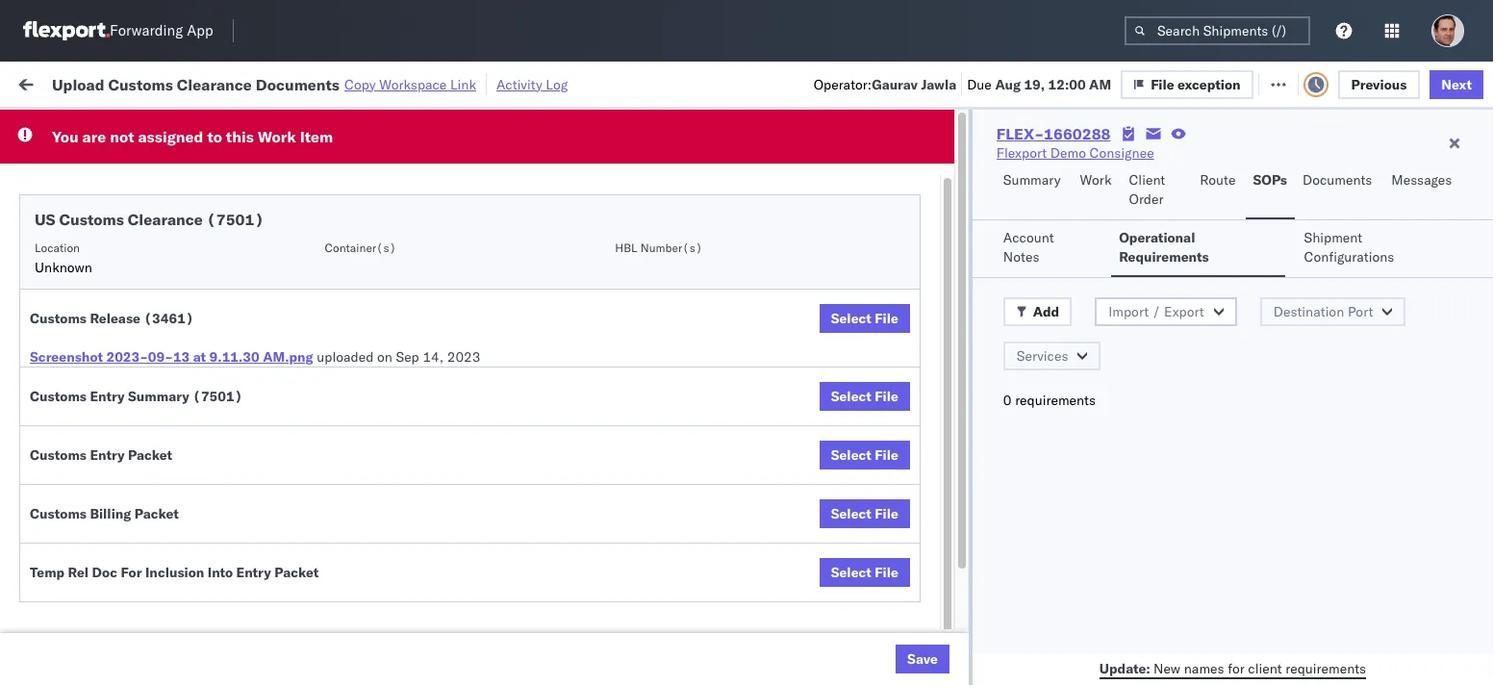 Task type: vqa. For each thing, say whether or not it's contained in the screenshot.
2nd The See More from the bottom
no



Task type: locate. For each thing, give the bounding box(es) containing it.
4 resize handle column header from the left
[[681, 149, 704, 685]]

4, up 14,
[[437, 278, 450, 295]]

4 1846748 from the top
[[1104, 320, 1162, 337]]

from inside confirm pickup from los angeles, ca
[[142, 521, 170, 538]]

ca inside confirm pickup from los angeles, ca
[[44, 540, 63, 558]]

ca for 1st "schedule pickup from los angeles, ca" button from the bottom of the page
[[44, 625, 63, 642]]

4 4, from the top
[[437, 362, 450, 380]]

assigned
[[138, 127, 203, 146]]

2 fcl from the top
[[632, 235, 656, 253]]

entry for summary
[[90, 388, 125, 405]]

schedule delivery appointment button up 2023-
[[44, 318, 237, 339]]

2023 right 14,
[[447, 348, 481, 366]]

nov for 2nd "schedule pickup from los angeles, ca" button from the top of the page
[[409, 278, 434, 295]]

0 vertical spatial on
[[472, 75, 487, 92]]

schedule delivery appointment up confirm pickup from los angeles, ca
[[44, 488, 237, 506]]

import for import / export
[[1109, 303, 1149, 320]]

work right this
[[258, 127, 296, 146]]

by:
[[70, 118, 88, 135]]

clearance down workitem button
[[128, 210, 203, 229]]

1 vertical spatial for
[[1228, 660, 1245, 677]]

0 horizontal spatial flexport demo consignee
[[714, 616, 872, 634]]

packet
[[128, 446, 172, 464], [135, 505, 179, 523], [274, 564, 319, 581]]

778 at risk
[[355, 75, 421, 92]]

0 horizontal spatial on
[[377, 348, 392, 366]]

5 select file button from the top
[[820, 558, 910, 587]]

los up inclusion
[[174, 521, 195, 538]]

pm down 6:00 am pst, dec 24, 2022 on the left bottom
[[351, 616, 372, 634]]

4,
[[437, 193, 450, 210], [437, 235, 450, 253], [437, 278, 450, 295], [437, 362, 450, 380]]

7 ocean fcl from the top
[[589, 616, 656, 634]]

pst, up 6:00 am pst, dec 24, 2022 on the left bottom
[[367, 532, 396, 549]]

1 vertical spatial test123456
[[1311, 278, 1392, 295]]

flex-1846748 down flex id button
[[1062, 193, 1162, 210]]

1 horizontal spatial summary
[[1003, 171, 1061, 189]]

numbers right mbl/mawb
[[1381, 157, 1428, 171]]

am right 12:00
[[1089, 76, 1112, 93]]

schedule down customs entry packet at bottom
[[44, 488, 101, 506]]

1 vertical spatial schedule delivery appointment button
[[44, 318, 237, 339]]

ocean fcl for 3rd "schedule pickup from los angeles, ca" button
[[589, 362, 656, 380]]

3 test123456 from the top
[[1311, 320, 1392, 337]]

upload up by:
[[52, 75, 104, 94]]

hlxu8034992 down messages button
[[1390, 235, 1484, 252]]

1846748 down import / export
[[1104, 362, 1162, 380]]

route button
[[1193, 163, 1246, 219]]

0 horizontal spatial numbers
[[1186, 165, 1233, 179]]

0 vertical spatial entry
[[90, 388, 125, 405]]

pm right 11:00
[[351, 405, 372, 422]]

4:00
[[310, 532, 339, 549]]

bosch ocean test
[[714, 193, 824, 210], [839, 193, 949, 210], [839, 235, 949, 253], [714, 278, 824, 295], [839, 278, 949, 295], [714, 320, 824, 337], [839, 320, 949, 337], [714, 362, 824, 380], [839, 362, 949, 380], [714, 405, 824, 422], [839, 405, 949, 422], [714, 447, 824, 464], [839, 447, 949, 464], [714, 489, 824, 507], [839, 489, 949, 507], [714, 532, 824, 549], [839, 532, 949, 549], [714, 574, 824, 591], [839, 574, 949, 591]]

import inside button
[[1109, 303, 1149, 320]]

bookings
[[839, 616, 895, 634]]

client left name
[[714, 157, 745, 171]]

shipment configurations
[[1304, 229, 1395, 266]]

upload customs clearance documents link
[[44, 393, 273, 432]]

1 horizontal spatial requirements
[[1286, 660, 1366, 677]]

demo down 1660288
[[1051, 144, 1086, 162]]

summary down 09-
[[128, 388, 189, 405]]

jawla
[[921, 76, 957, 93]]

3 4, from the top
[[437, 278, 450, 295]]

1 vertical spatial import
[[1109, 303, 1149, 320]]

0 vertical spatial ceau7522281,
[[1186, 235, 1284, 252]]

pm down deadline
[[351, 235, 372, 253]]

pst, for 11:00
[[375, 405, 405, 422]]

1 resize handle column header from the left
[[275, 149, 298, 685]]

consignee down operator: gaurav jawla
[[839, 157, 894, 171]]

dec left 23,
[[400, 532, 425, 549]]

pm for confirm pickup from los angeles, ca button
[[342, 532, 363, 549]]

2 horizontal spatial work
[[1080, 171, 1112, 189]]

0 horizontal spatial work
[[210, 75, 244, 92]]

0 vertical spatial ceau7522281, hlxu6269489, hlxu8034992
[[1186, 235, 1484, 252]]

0 horizontal spatial flexport
[[714, 616, 764, 634]]

1 vertical spatial summary
[[128, 388, 189, 405]]

schedule delivery appointment for 1st "schedule delivery appointment" link
[[44, 192, 237, 209]]

2 appointment from the top
[[158, 319, 237, 336]]

5 ocean fcl from the top
[[589, 405, 656, 422]]

1 fcl from the top
[[632, 193, 656, 210]]

pm right 4:00
[[342, 532, 363, 549]]

schedule pickup from los angeles, ca
[[44, 225, 259, 261], [44, 267, 259, 304], [44, 352, 259, 388], [44, 436, 259, 473], [44, 606, 259, 642]]

demo left bookings
[[768, 616, 804, 634]]

1 vertical spatial upload
[[44, 394, 88, 411]]

schedule pickup from los angeles, ca link
[[44, 224, 273, 262], [44, 266, 273, 305], [44, 351, 273, 389], [44, 435, 273, 474], [44, 605, 273, 643]]

upload inside upload customs clearance documents
[[44, 394, 88, 411]]

1 vertical spatial confirm
[[44, 573, 93, 590]]

3 schedule pickup from los angeles, ca button from the top
[[44, 351, 273, 391]]

from down temp rel doc for inclusion into entry packet
[[150, 606, 178, 623]]

4, for 3rd "schedule pickup from los angeles, ca" button's "schedule pickup from los angeles, ca" link
[[437, 362, 450, 380]]

schedule down confirm delivery button
[[44, 606, 101, 623]]

ocean fcl for 'upload customs clearance documents' button
[[589, 405, 656, 422]]

integration
[[839, 659, 905, 676]]

6 ca from the top
[[44, 625, 63, 642]]

flex- down services button
[[1062, 405, 1104, 422]]

angeles, for 1st "schedule pickup from los angeles, ca" button from the bottom of the page
[[206, 606, 259, 623]]

at left risk
[[383, 75, 395, 92]]

1846748 left export
[[1104, 320, 1162, 337]]

1846748
[[1104, 193, 1162, 210], [1104, 235, 1162, 253], [1104, 278, 1162, 295], [1104, 320, 1162, 337], [1104, 362, 1162, 380], [1104, 405, 1162, 422]]

import left /
[[1109, 303, 1149, 320]]

2 vertical spatial test123456
[[1311, 320, 1392, 337]]

services
[[1017, 347, 1069, 365]]

1 vertical spatial hlxu6269489,
[[1288, 277, 1386, 294]]

confirm inside confirm pickup from los angeles, ca
[[44, 521, 93, 538]]

workitem
[[21, 157, 72, 171]]

1 vertical spatial ceau7522281,
[[1186, 277, 1284, 294]]

3 ocean fcl from the top
[[589, 278, 656, 295]]

not
[[110, 127, 134, 146]]

file for customs entry packet
[[875, 446, 899, 464]]

confirm pickup from los angeles, ca
[[44, 521, 252, 558]]

pickup inside confirm pickup from los angeles, ca
[[97, 521, 138, 538]]

flex-1846748 down the "work" button
[[1062, 235, 1162, 253]]

0 horizontal spatial documents
[[44, 413, 114, 431]]

2 vertical spatial ceau7522281, hlxu6269489, hlxu8034992
[[1186, 319, 1484, 337]]

2 vertical spatial appointment
[[158, 488, 237, 506]]

batch action
[[1385, 75, 1468, 92]]

pm for 2nd "schedule pickup from los angeles, ca" button from the top of the page
[[351, 278, 372, 295]]

flex-1846748 up import / export
[[1062, 278, 1162, 295]]

2 vertical spatial schedule delivery appointment
[[44, 488, 237, 506]]

0 vertical spatial confirm
[[44, 521, 93, 538]]

export
[[1164, 303, 1205, 320]]

0 vertical spatial appointment
[[158, 192, 237, 209]]

1 vertical spatial documents
[[1303, 171, 1373, 189]]

documents inside upload customs clearance documents
[[44, 413, 114, 431]]

0 vertical spatial flexport demo consignee
[[997, 144, 1154, 162]]

hlxu8034992 down configurations
[[1390, 277, 1484, 294]]

2 vertical spatial hlxu8034992
[[1390, 319, 1484, 337]]

1 horizontal spatial flexport
[[997, 144, 1047, 162]]

los for 3rd "schedule pickup from los angeles, ca" button
[[181, 352, 203, 369]]

numbers
[[1381, 157, 1428, 171], [1186, 165, 1233, 179]]

5 resize handle column header from the left
[[806, 149, 829, 685]]

ceau7522281, down route button
[[1186, 235, 1284, 252]]

save
[[907, 650, 938, 668]]

0 vertical spatial hlxu8034992
[[1390, 235, 1484, 252]]

1846748 down order
[[1104, 235, 1162, 253]]

los for 2nd "schedule pickup from los angeles, ca" button from the top of the page
[[181, 267, 203, 284]]

4, for 2nd "schedule pickup from los angeles, ca" button from the top of the page "schedule pickup from los angeles, ca" link
[[437, 278, 450, 295]]

schedule delivery appointment link up 2023-
[[44, 318, 237, 337]]

schedule pickup from los angeles, ca for 4th "schedule pickup from los angeles, ca" button from the top
[[44, 436, 259, 473]]

4 schedule from the top
[[44, 319, 101, 336]]

12,
[[433, 616, 454, 634]]

customs
[[108, 75, 173, 94], [59, 210, 124, 229], [30, 310, 87, 327], [30, 388, 87, 405], [91, 394, 146, 411], [30, 446, 87, 464], [30, 505, 87, 523]]

pst, for 6:00
[[368, 574, 397, 591]]

19,
[[1024, 76, 1045, 93]]

angeles, inside confirm pickup from los angeles, ca
[[199, 521, 252, 538]]

upload
[[52, 75, 104, 94], [44, 394, 88, 411]]

flex-1846748 up the 0 requirements
[[1062, 362, 1162, 380]]

2 vertical spatial hlxu6269489,
[[1288, 319, 1386, 337]]

select file
[[831, 310, 899, 327], [831, 388, 899, 405], [831, 446, 899, 464], [831, 505, 899, 523], [831, 564, 899, 581]]

1 select file button from the top
[[820, 304, 910, 333]]

2023 right "12,"
[[457, 616, 490, 634]]

4 select file from the top
[[831, 505, 899, 523]]

1 horizontal spatial flexport demo consignee
[[997, 144, 1154, 162]]

ceau7522281, hlxu6269489, hlxu8034992 for schedule pickup from los angeles, ca
[[1186, 235, 1484, 252]]

7 resize handle column header from the left
[[1153, 149, 1176, 685]]

1 vertical spatial work
[[258, 127, 296, 146]]

on right the 187
[[472, 75, 487, 92]]

los for 4th "schedule pickup from los angeles, ca" button from the top
[[181, 436, 203, 454]]

4 flex-1846748 from the top
[[1062, 320, 1162, 337]]

schedule pickup from los angeles, ca button
[[44, 224, 273, 264], [44, 266, 273, 306], [44, 351, 273, 391], [44, 435, 273, 476], [44, 605, 273, 645]]

1 select from the top
[[831, 310, 872, 327]]

1 hlxu8034992 from the top
[[1390, 235, 1484, 252]]

4, right container(s)
[[437, 235, 450, 253]]

test123456 down documents button
[[1311, 235, 1392, 253]]

summary down flex-1660288 link
[[1003, 171, 1061, 189]]

11:00
[[310, 405, 347, 422]]

(7501) down this
[[207, 210, 264, 229]]

nov for 3rd "schedule pickup from los angeles, ca" button
[[409, 362, 434, 380]]

clearance for upload customs clearance documents copy workspace link
[[177, 75, 252, 94]]

1 vertical spatial flexport demo consignee
[[714, 616, 872, 634]]

2 select from the top
[[831, 388, 872, 405]]

flex-1846748 button
[[1032, 188, 1166, 215], [1032, 188, 1166, 215], [1032, 230, 1166, 257], [1032, 230, 1166, 257], [1032, 273, 1166, 300], [1032, 273, 1166, 300], [1032, 315, 1166, 342], [1032, 315, 1166, 342], [1032, 357, 1166, 384], [1032, 357, 1166, 384], [1032, 400, 1166, 427], [1032, 400, 1166, 427]]

0 vertical spatial requirements
[[1015, 392, 1096, 409]]

pst, left 8,
[[375, 405, 405, 422]]

3 hlxu6269489, from the top
[[1288, 319, 1386, 337]]

consignee
[[1090, 144, 1154, 162], [839, 157, 894, 171], [807, 616, 872, 634], [928, 616, 993, 634]]

mbl/mawb
[[1311, 157, 1378, 171]]

1 horizontal spatial demo
[[1051, 144, 1086, 162]]

4, right sep
[[437, 362, 450, 380]]

3 hlxu8034992 from the top
[[1390, 319, 1484, 337]]

6 flex-1846748 from the top
[[1062, 405, 1162, 422]]

update: new names for client requirements
[[1100, 660, 1366, 677]]

1 vertical spatial schedule delivery appointment
[[44, 319, 237, 336]]

1 vertical spatial at
[[193, 348, 206, 366]]

0 vertical spatial schedule delivery appointment button
[[44, 191, 237, 212]]

7 schedule from the top
[[44, 488, 101, 506]]

1 horizontal spatial at
[[383, 75, 395, 92]]

0 vertical spatial schedule delivery appointment link
[[44, 191, 237, 210]]

5 select from the top
[[831, 564, 872, 581]]

1 vertical spatial on
[[377, 348, 392, 366]]

order
[[1129, 191, 1164, 208]]

customs up screenshot
[[30, 310, 87, 327]]

1 vertical spatial appointment
[[158, 319, 237, 336]]

client up order
[[1129, 171, 1166, 189]]

from right 2023-
[[150, 352, 178, 369]]

us
[[35, 210, 55, 229]]

temp
[[30, 564, 65, 581]]

schedule delivery appointment for first "schedule delivery appointment" link from the bottom of the page
[[44, 488, 237, 506]]

route
[[1200, 171, 1236, 189]]

2023-
[[106, 348, 148, 366]]

2 vertical spatial schedule delivery appointment button
[[44, 487, 237, 509]]

5 schedule pickup from los angeles, ca link from the top
[[44, 605, 273, 643]]

1 ceau7522281, from the top
[[1186, 235, 1284, 252]]

am.png
[[263, 348, 313, 366]]

nov down deadline button
[[409, 193, 434, 210]]

schedule delivery appointment
[[44, 192, 237, 209], [44, 319, 237, 336], [44, 488, 237, 506]]

test123456 for schedule delivery appointment
[[1311, 320, 1392, 337]]

(7501) down 9.11.30
[[193, 388, 243, 405]]

on left sep
[[377, 348, 392, 366]]

1 4, from the top
[[437, 193, 450, 210]]

1 test123456 from the top
[[1311, 235, 1392, 253]]

1 schedule from the top
[[44, 192, 101, 209]]

pst, for 4:00
[[367, 532, 396, 549]]

los down workitem button
[[181, 225, 203, 242]]

los up (3461)
[[181, 267, 203, 284]]

schedule down upload customs clearance documents
[[44, 436, 101, 454]]

2 select file from the top
[[831, 388, 899, 405]]

hlxu6269489, for schedule delivery appointment
[[1288, 319, 1386, 337]]

hlxu6269489, down documents button
[[1288, 235, 1386, 252]]

3 schedule pickup from los angeles, ca link from the top
[[44, 351, 273, 389]]

1 vertical spatial flexport
[[714, 616, 764, 634]]

test123456 down configurations
[[1311, 320, 1392, 337]]

los
[[181, 225, 203, 242], [181, 267, 203, 284], [181, 352, 203, 369], [181, 436, 203, 454], [174, 521, 195, 538], [181, 606, 203, 623]]

nov left 8,
[[408, 405, 433, 422]]

ca up temp at the bottom
[[44, 540, 63, 558]]

select for customs entry summary (7501)
[[831, 388, 872, 405]]

temp rel doc for inclusion into entry packet
[[30, 564, 319, 581]]

0 vertical spatial for
[[185, 119, 200, 133]]

4 schedule pickup from los angeles, ca link from the top
[[44, 435, 273, 474]]

4, down deadline button
[[437, 193, 450, 210]]

3 resize handle column header from the left
[[556, 149, 579, 685]]

flex
[[1032, 157, 1053, 171]]

1 vertical spatial 2023
[[457, 616, 490, 634]]

1 select file from the top
[[831, 310, 899, 327]]

1 1846748 from the top
[[1104, 193, 1162, 210]]

name
[[748, 157, 779, 171]]

clearance inside upload customs clearance documents
[[149, 394, 211, 411]]

2 11:59 pm pdt, nov 4, 2022 from the top
[[310, 235, 487, 253]]

entry right into
[[236, 564, 271, 581]]

1 vertical spatial account
[[938, 659, 989, 676]]

packet right billing
[[135, 505, 179, 523]]

destination port button
[[1260, 297, 1406, 326]]

2022 for 3rd "schedule pickup from los angeles, ca" button
[[453, 362, 487, 380]]

from for confirm pickup from los angeles, ca button
[[142, 521, 170, 538]]

2 select file button from the top
[[820, 382, 910, 411]]

ocean fcl for 2nd "schedule pickup from los angeles, ca" button from the top of the page
[[589, 278, 656, 295]]

documents for upload customs clearance documents copy workspace link
[[256, 75, 340, 94]]

4 schedule pickup from los angeles, ca from the top
[[44, 436, 259, 473]]

app
[[187, 22, 213, 40]]

2 vertical spatial clearance
[[149, 394, 211, 411]]

0 vertical spatial (7501)
[[207, 210, 264, 229]]

documents inside documents button
[[1303, 171, 1373, 189]]

angeles, for 2nd "schedule pickup from los angeles, ca" button from the top of the page
[[206, 267, 259, 284]]

los for 1st "schedule pickup from los angeles, ca" button from the bottom of the page
[[181, 606, 203, 623]]

file for customs entry summary (7501)
[[875, 388, 899, 405]]

schedule up screenshot
[[44, 319, 101, 336]]

24,
[[429, 574, 450, 591]]

1 hlxu6269489, from the top
[[1288, 235, 1386, 252]]

0 vertical spatial documents
[[256, 75, 340, 94]]

0 vertical spatial schedule delivery appointment
[[44, 192, 237, 209]]

ceau7522281, right /
[[1186, 319, 1284, 337]]

schedule
[[44, 192, 101, 209], [44, 225, 101, 242], [44, 267, 101, 284], [44, 319, 101, 336], [44, 352, 101, 369], [44, 436, 101, 454], [44, 488, 101, 506], [44, 606, 101, 623]]

0 vertical spatial demo
[[1051, 144, 1086, 162]]

ceau7522281, up export
[[1186, 277, 1284, 294]]

resize handle column header for container numbers
[[1278, 149, 1301, 685]]

3 pdt, from the top
[[375, 278, 406, 295]]

3 select from the top
[[831, 446, 872, 464]]

0 horizontal spatial import
[[163, 75, 207, 92]]

client name
[[714, 157, 779, 171]]

1 horizontal spatial import
[[1109, 303, 1149, 320]]

confirm inside button
[[44, 573, 93, 590]]

shipment configurations button
[[1297, 220, 1463, 277]]

flex-1846748 down services button
[[1062, 405, 1162, 422]]

2022 for 'upload customs clearance documents' button
[[452, 405, 485, 422]]

0 vertical spatial test123456
[[1311, 235, 1392, 253]]

6 resize handle column header from the left
[[999, 149, 1022, 685]]

pickup for 2nd "schedule pickup from los angeles, ca" button from the top of the page
[[105, 267, 146, 284]]

resize handle column header for consignee
[[999, 149, 1022, 685]]

2 confirm from the top
[[44, 573, 93, 590]]

pickup for 1st "schedule pickup from los angeles, ca" button from the bottom of the page
[[105, 606, 146, 623]]

ca for 4th "schedule pickup from los angeles, ca" button from the top
[[44, 456, 63, 473]]

1 horizontal spatial documents
[[256, 75, 340, 94]]

select for customs release (3461)
[[831, 310, 872, 327]]

1 horizontal spatial am
[[1089, 76, 1112, 93]]

5 schedule from the top
[[44, 352, 101, 369]]

hlxu8034992 for schedule delivery appointment
[[1390, 319, 1484, 337]]

for left client
[[1228, 660, 1245, 677]]

1 schedule delivery appointment from the top
[[44, 192, 237, 209]]

1 horizontal spatial numbers
[[1381, 157, 1428, 171]]

1 vertical spatial schedule delivery appointment link
[[44, 318, 237, 337]]

0 vertical spatial hlxu6269489,
[[1288, 235, 1386, 252]]

los for 1st "schedule pickup from los angeles, ca" button from the top
[[181, 225, 203, 242]]

ocean fcl for 1st "schedule pickup from los angeles, ca" button from the bottom of the page
[[589, 616, 656, 634]]

forwarding
[[110, 22, 183, 40]]

from up temp rel doc for inclusion into entry packet
[[142, 521, 170, 538]]

9 resize handle column header from the left
[[1444, 149, 1467, 685]]

clearance down 13
[[149, 394, 211, 411]]

pm down container(s)
[[351, 278, 372, 295]]

los inside confirm pickup from los angeles, ca
[[174, 521, 195, 538]]

1 vertical spatial (7501)
[[193, 388, 243, 405]]

packet down 4:00
[[274, 564, 319, 581]]

1 vertical spatial packet
[[135, 505, 179, 523]]

delivery inside button
[[97, 573, 146, 590]]

for
[[121, 564, 142, 581]]

0 horizontal spatial demo
[[768, 616, 804, 634]]

2 11:59 from the top
[[310, 235, 347, 253]]

dec left the 24,
[[401, 574, 426, 591]]

select
[[831, 310, 872, 327], [831, 388, 872, 405], [831, 446, 872, 464], [831, 505, 872, 523], [831, 564, 872, 581]]

0 vertical spatial import
[[163, 75, 207, 92]]

ceau7522281, for schedule delivery appointment
[[1186, 319, 1284, 337]]

aug
[[995, 76, 1021, 93]]

schedule pickup from los angeles, ca link for 2nd "schedule pickup from los angeles, ca" button from the top of the page
[[44, 266, 273, 305]]

0 vertical spatial account
[[1003, 229, 1054, 246]]

2 ca from the top
[[44, 286, 63, 304]]

1846748 up import / export
[[1104, 278, 1162, 295]]

numbers inside the container numbers
[[1186, 165, 1233, 179]]

3 appointment from the top
[[158, 488, 237, 506]]

1846748 up operational
[[1104, 193, 1162, 210]]

2 hlxu8034992 from the top
[[1390, 277, 1484, 294]]

bosch
[[714, 193, 752, 210], [839, 193, 877, 210], [839, 235, 877, 253], [714, 278, 752, 295], [839, 278, 877, 295], [714, 320, 752, 337], [839, 320, 877, 337], [714, 362, 752, 380], [839, 362, 877, 380], [714, 405, 752, 422], [839, 405, 877, 422], [714, 447, 752, 464], [839, 447, 877, 464], [714, 489, 752, 507], [839, 489, 877, 507], [714, 532, 752, 549], [839, 532, 877, 549], [714, 574, 752, 591], [839, 574, 877, 591]]

this
[[226, 127, 254, 146]]

schedule delivery appointment link
[[44, 191, 237, 210], [44, 318, 237, 337], [44, 487, 237, 507]]

5 ca from the top
[[44, 540, 63, 558]]

nov
[[409, 193, 434, 210], [409, 235, 434, 253], [409, 278, 434, 295], [409, 362, 434, 380], [408, 405, 433, 422]]

at right 13
[[193, 348, 206, 366]]

ca up customs billing packet
[[44, 456, 63, 473]]

names
[[1184, 660, 1225, 677]]

appointment up the "confirm pickup from los angeles, ca" link
[[158, 488, 237, 506]]

2 schedule pickup from los angeles, ca from the top
[[44, 267, 259, 304]]

:
[[139, 119, 143, 133]]

appointment
[[158, 192, 237, 209], [158, 319, 237, 336], [158, 488, 237, 506]]

import inside "button"
[[163, 75, 207, 92]]

0 vertical spatial upload
[[52, 75, 104, 94]]

ceau7522281, hlxu6269489, hlxu8034992 down documents button
[[1186, 235, 1484, 252]]

1 vertical spatial ceau7522281, hlxu6269489, hlxu8034992
[[1186, 277, 1484, 294]]

hlxu6269489, down configurations
[[1288, 319, 1386, 337]]

ceau7522281, hlxu6269489, hlxu8034992 down configurations
[[1186, 319, 1484, 337]]

los down inclusion
[[181, 606, 203, 623]]

1 vertical spatial hlxu8034992
[[1390, 277, 1484, 294]]

1 vertical spatial entry
[[90, 446, 125, 464]]

0 horizontal spatial client
[[714, 157, 745, 171]]

0 vertical spatial clearance
[[177, 75, 252, 94]]

billing
[[90, 505, 131, 523]]

numbers for container numbers
[[1186, 165, 1233, 179]]

pst, down 4:00 pm pst, dec 23, 2022 on the left bottom of page
[[368, 574, 397, 591]]

2 vertical spatial entry
[[236, 564, 271, 581]]

import for import work
[[163, 75, 207, 92]]

2022 for confirm pickup from los angeles, ca button
[[452, 532, 486, 549]]

6 ocean fcl from the top
[[589, 532, 656, 549]]

1 ceau7522281, hlxu6269489, hlxu8034992 from the top
[[1186, 235, 1484, 252]]

2 vertical spatial schedule delivery appointment link
[[44, 487, 237, 507]]

consignee inside button
[[839, 157, 894, 171]]

3 select file button from the top
[[820, 441, 910, 470]]

dec for 24,
[[401, 574, 426, 591]]

2 schedule from the top
[[44, 225, 101, 242]]

work up "status : ready for work, blocked, in progress"
[[210, 75, 244, 92]]

consignee up integration test account - karl lagerfeld
[[928, 616, 993, 634]]

Search Work text field
[[846, 69, 1055, 98]]

from for 1st "schedule pickup from los angeles, ca" button from the top
[[150, 225, 178, 242]]

1 vertical spatial am
[[342, 574, 365, 591]]

0 vertical spatial am
[[1089, 76, 1112, 93]]

forwarding app
[[110, 22, 213, 40]]

schedule delivery appointment up 2023-
[[44, 319, 237, 336]]

1 ca from the top
[[44, 244, 63, 261]]

2 horizontal spatial documents
[[1303, 171, 1373, 189]]

0 horizontal spatial summary
[[128, 388, 189, 405]]

1 horizontal spatial account
[[1003, 229, 1054, 246]]

clearance for upload customs clearance documents
[[149, 394, 211, 411]]

5 schedule pickup from los angeles, ca from the top
[[44, 606, 259, 642]]

11:59
[[310, 193, 347, 210], [310, 235, 347, 253], [310, 278, 347, 295], [310, 362, 347, 380], [310, 616, 347, 634]]

7 fcl from the top
[[632, 616, 656, 634]]

1 horizontal spatial client
[[1129, 171, 1166, 189]]

account up notes
[[1003, 229, 1054, 246]]

0 vertical spatial dec
[[400, 532, 425, 549]]

destination
[[1274, 303, 1345, 320]]

1 vertical spatial dec
[[401, 574, 426, 591]]

resize handle column header
[[275, 149, 298, 685], [489, 149, 512, 685], [556, 149, 579, 685], [681, 149, 704, 685], [806, 149, 829, 685], [999, 149, 1022, 685], [1153, 149, 1176, 685], [1278, 149, 1301, 685], [1444, 149, 1467, 685]]

message
[[259, 75, 313, 92]]

angeles, for 1st "schedule pickup from los angeles, ca" button from the top
[[206, 225, 259, 242]]

4 select from the top
[[831, 505, 872, 523]]

6 fcl from the top
[[632, 532, 656, 549]]

6 schedule from the top
[[44, 436, 101, 454]]

pm for 1st "schedule pickup from los angeles, ca" button from the bottom of the page
[[351, 616, 372, 634]]

4 pdt, from the top
[[375, 362, 406, 380]]

2022
[[453, 193, 487, 210], [453, 235, 487, 253], [453, 278, 487, 295], [453, 362, 487, 380], [452, 405, 485, 422], [452, 532, 486, 549], [453, 574, 487, 591]]

3 select file from the top
[[831, 446, 899, 464]]

ocean fcl
[[589, 193, 656, 210], [589, 235, 656, 253], [589, 278, 656, 295], [589, 362, 656, 380], [589, 405, 656, 422], [589, 532, 656, 549], [589, 616, 656, 634]]

los right 09-
[[181, 352, 203, 369]]

0 vertical spatial work
[[210, 75, 244, 92]]

pst, left the jan
[[375, 616, 405, 634]]

0 horizontal spatial for
[[185, 119, 200, 133]]

schedule delivery appointment for second "schedule delivery appointment" link from the top of the page
[[44, 319, 237, 336]]

schedule delivery appointment link up confirm pickup from los angeles, ca
[[44, 487, 237, 507]]

4 ocean fcl from the top
[[589, 362, 656, 380]]

appointment up us customs clearance (7501)
[[158, 192, 237, 209]]

0 vertical spatial summary
[[1003, 171, 1061, 189]]

2 vertical spatial ceau7522281,
[[1186, 319, 1284, 337]]

client
[[1248, 660, 1282, 677]]

11:59 pm pst, jan 12, 2023
[[310, 616, 490, 634]]

flexport demo consignee up integration
[[714, 616, 872, 634]]

entry down 2023-
[[90, 388, 125, 405]]



Task type: describe. For each thing, give the bounding box(es) containing it.
from for 3rd "schedule pickup from los angeles, ca" button
[[150, 352, 178, 369]]

2 flex-1846748 from the top
[[1062, 235, 1162, 253]]

2 vertical spatial packet
[[274, 564, 319, 581]]

4 11:59 from the top
[[310, 362, 347, 380]]

angeles, for confirm pickup from los angeles, ca button
[[199, 521, 252, 538]]

hlxu6269489, for schedule pickup from los angeles, ca
[[1288, 235, 1386, 252]]

upload for upload customs clearance documents copy workspace link
[[52, 75, 104, 94]]

6 1846748 from the top
[[1104, 405, 1162, 422]]

schedule pickup from los angeles, ca for 1st "schedule pickup from los angeles, ca" button from the top
[[44, 225, 259, 261]]

container numbers
[[1186, 149, 1237, 179]]

mbl/mawb numbers
[[1311, 157, 1428, 171]]

activity log button
[[497, 73, 568, 95]]

6:00
[[310, 574, 339, 591]]

operator:
[[814, 76, 872, 93]]

work inside button
[[1080, 171, 1112, 189]]

test123456 for schedule pickup from los angeles, ca
[[1311, 235, 1392, 253]]

upload customs clearance documents copy workspace link
[[52, 75, 476, 94]]

3 flex-1846748 from the top
[[1062, 278, 1162, 295]]

/
[[1153, 303, 1161, 320]]

packet for customs entry packet
[[128, 446, 172, 464]]

maeu9408431
[[1311, 659, 1408, 676]]

5 flex-1846748 from the top
[[1062, 362, 1162, 380]]

1 horizontal spatial on
[[472, 75, 487, 92]]

3 schedule from the top
[[44, 267, 101, 284]]

item
[[300, 127, 333, 146]]

import work
[[163, 75, 244, 92]]

5 schedule pickup from los angeles, ca button from the top
[[44, 605, 273, 645]]

0 vertical spatial 2023
[[447, 348, 481, 366]]

flex-1660288 link
[[997, 124, 1111, 143]]

for for client
[[1228, 660, 1245, 677]]

flex- up flex
[[997, 124, 1044, 143]]

2 schedule pickup from los angeles, ca button from the top
[[44, 266, 273, 306]]

operator: gaurav jawla
[[814, 76, 957, 93]]

select file button for customs entry packet
[[820, 441, 910, 470]]

nov right container(s)
[[409, 235, 434, 253]]

2 1846748 from the top
[[1104, 235, 1162, 253]]

mbl/mawb numbers button
[[1301, 153, 1493, 172]]

select for temp rel doc for inclusion into entry packet
[[831, 564, 872, 581]]

pst, for 11:59
[[375, 616, 405, 634]]

1 schedule delivery appointment button from the top
[[44, 191, 237, 212]]

778
[[355, 75, 380, 92]]

3 11:59 pm pdt, nov 4, 2022 from the top
[[310, 278, 487, 295]]

flex- right account notes
[[1062, 235, 1104, 253]]

flex- right "karl"
[[1062, 659, 1104, 676]]

1 11:59 from the top
[[310, 193, 347, 210]]

pickup for confirm pickup from los angeles, ca button
[[97, 521, 138, 538]]

summary inside button
[[1003, 171, 1061, 189]]

select file button for temp rel doc for inclusion into entry packet
[[820, 558, 910, 587]]

select file for temp rel doc for inclusion into entry packet
[[831, 564, 899, 581]]

0 horizontal spatial requirements
[[1015, 392, 1096, 409]]

due aug 19, 12:00 am
[[967, 76, 1112, 93]]

resize handle column header for workitem
[[275, 149, 298, 685]]

1 horizontal spatial work
[[258, 127, 296, 146]]

3 1846748 from the top
[[1104, 278, 1162, 295]]

1 11:59 pm pdt, nov 4, 2022 from the top
[[310, 193, 487, 210]]

ca for confirm pickup from los angeles, ca button
[[44, 540, 63, 558]]

track
[[491, 75, 522, 92]]

operational requirements button
[[1112, 220, 1285, 277]]

2022 for 2nd "schedule pickup from los angeles, ca" button from the top of the page
[[453, 278, 487, 295]]

inclusion
[[145, 564, 204, 581]]

log
[[546, 76, 568, 93]]

1 vertical spatial requirements
[[1286, 660, 1366, 677]]

confirm pickup from los angeles, ca button
[[44, 520, 273, 561]]

resize handle column header for client name
[[806, 149, 829, 685]]

5 11:59 from the top
[[310, 616, 347, 634]]

pm for 3rd "schedule pickup from los angeles, ca" button
[[351, 362, 372, 380]]

0 vertical spatial flexport
[[997, 144, 1047, 162]]

mode button
[[579, 153, 685, 172]]

confirm for confirm pickup from los angeles, ca
[[44, 521, 93, 538]]

1 pdt, from the top
[[375, 193, 406, 210]]

client name button
[[704, 153, 810, 172]]

2 pdt, from the top
[[375, 235, 406, 253]]

2 4, from the top
[[437, 235, 450, 253]]

2130387
[[1104, 659, 1162, 676]]

integration test account - karl lagerfeld
[[839, 659, 1090, 676]]

customs up customs billing packet
[[30, 446, 87, 464]]

customs up location
[[59, 210, 124, 229]]

upload for upload customs clearance documents
[[44, 394, 88, 411]]

angeles, for 4th "schedule pickup from los angeles, ca" button from the top
[[206, 436, 259, 454]]

entry for packet
[[90, 446, 125, 464]]

1 ocean fcl from the top
[[589, 193, 656, 210]]

snooze
[[522, 157, 559, 171]]

us customs clearance (7501)
[[35, 210, 264, 229]]

ocean fcl for confirm pickup from los angeles, ca button
[[589, 532, 656, 549]]

forwarding app link
[[23, 21, 213, 40]]

container
[[1186, 149, 1237, 164]]

(7501) for customs entry summary (7501)
[[193, 388, 243, 405]]

activity
[[497, 76, 542, 93]]

6:00 am pst, dec 24, 2022
[[310, 574, 487, 591]]

blocked,
[[237, 119, 285, 133]]

8 schedule from the top
[[44, 606, 101, 623]]

customs inside upload customs clearance documents
[[91, 394, 146, 411]]

client for client name
[[714, 157, 745, 171]]

location
[[35, 241, 80, 255]]

select for customs billing packet
[[831, 505, 872, 523]]

client for client order
[[1129, 171, 1166, 189]]

pickup for 1st "schedule pickup from los angeles, ca" button from the top
[[105, 225, 146, 242]]

12:00
[[1048, 76, 1086, 93]]

5 1846748 from the top
[[1104, 362, 1162, 380]]

-
[[992, 659, 1001, 676]]

copy workspace link button
[[345, 76, 476, 93]]

2 schedule delivery appointment button from the top
[[44, 318, 237, 339]]

customs up :
[[108, 75, 173, 94]]

flex- down flex id button
[[1062, 193, 1104, 210]]

ceau7522281, for schedule pickup from los angeles, ca
[[1186, 235, 1284, 252]]

187
[[443, 75, 468, 92]]

(7501) for us customs clearance (7501)
[[207, 210, 264, 229]]

operational requirements
[[1119, 229, 1209, 266]]

add
[[1033, 303, 1060, 320]]

file for customs billing packet
[[875, 505, 899, 523]]

import work button
[[156, 62, 252, 105]]

status : ready for work, blocked, in progress
[[105, 119, 350, 133]]

add button
[[1003, 297, 1072, 326]]

consignee up integration
[[807, 616, 872, 634]]

1 vertical spatial demo
[[768, 616, 804, 634]]

documents for upload customs clearance documents
[[44, 413, 114, 431]]

13
[[173, 348, 190, 366]]

schedule pickup from los angeles, ca link for 1st "schedule pickup from los angeles, ca" button from the bottom of the page
[[44, 605, 273, 643]]

from for 1st "schedule pickup from los angeles, ca" button from the bottom of the page
[[150, 606, 178, 623]]

rel
[[68, 564, 89, 581]]

client order
[[1129, 171, 1166, 208]]

notes
[[1003, 248, 1040, 266]]

pm for 'upload customs clearance documents' button
[[351, 405, 372, 422]]

work inside "button"
[[210, 75, 244, 92]]

file for customs release (3461)
[[875, 310, 899, 327]]

work,
[[203, 119, 234, 133]]

0 horizontal spatial at
[[193, 348, 206, 366]]

2 test123456 from the top
[[1311, 278, 1392, 295]]

3 fcl from the top
[[632, 278, 656, 295]]

message (0)
[[259, 75, 338, 92]]

flex-1660288
[[997, 124, 1111, 143]]

dec for 23,
[[400, 532, 425, 549]]

pickup for 3rd "schedule pickup from los angeles, ca" button
[[105, 352, 146, 369]]

action
[[1426, 75, 1468, 92]]

flex-2130387
[[1062, 659, 1162, 676]]

2 ceau7522281, from the top
[[1186, 277, 1284, 294]]

consignee button
[[829, 153, 1003, 172]]

select file for customs entry packet
[[831, 446, 899, 464]]

14,
[[423, 348, 444, 366]]

workitem button
[[12, 153, 279, 172]]

nov for 'upload customs clearance documents' button
[[408, 405, 433, 422]]

import / export button
[[1095, 297, 1237, 326]]

hlxu8034992 for schedule pickup from los angeles, ca
[[1390, 235, 1484, 252]]

numbers for mbl/mawb numbers
[[1381, 157, 1428, 171]]

2 ceau7522281, hlxu6269489, hlxu8034992 from the top
[[1186, 277, 1484, 294]]

batch action button
[[1355, 69, 1481, 98]]

packet for customs billing packet
[[135, 505, 179, 523]]

next
[[1442, 76, 1472, 93]]

pm up container(s)
[[351, 193, 372, 210]]

schedule pickup from los angeles, ca link for 4th "schedule pickup from los angeles, ca" button from the top
[[44, 435, 273, 474]]

ca for 1st "schedule pickup from los angeles, ca" button from the top
[[44, 244, 63, 261]]

workspace
[[379, 76, 447, 93]]

account inside button
[[1003, 229, 1054, 246]]

schedule pickup from los angeles, ca link for 1st "schedule pickup from los angeles, ca" button from the top
[[44, 224, 273, 262]]

5 fcl from the top
[[632, 405, 656, 422]]

customs left billing
[[30, 505, 87, 523]]

update:
[[1100, 660, 1150, 677]]

resize handle column header for deadline
[[489, 149, 512, 685]]

flex- up the 0 requirements
[[1062, 362, 1104, 380]]

1 appointment from the top
[[158, 192, 237, 209]]

hbl
[[615, 241, 638, 255]]

angeles, for 3rd "schedule pickup from los angeles, ca" button
[[206, 352, 259, 369]]

clearance for us customs clearance (7501)
[[128, 210, 203, 229]]

import / export
[[1109, 303, 1205, 320]]

configurations
[[1304, 248, 1395, 266]]

2 ocean fcl from the top
[[589, 235, 656, 253]]

for for work,
[[185, 119, 200, 133]]

you are not assigned to this work item
[[52, 127, 333, 146]]

1660288
[[1044, 124, 1111, 143]]

sep
[[396, 348, 419, 366]]

schedule pickup from los angeles, ca for 1st "schedule pickup from los angeles, ca" button from the bottom of the page
[[44, 606, 259, 642]]

4, for 1st "schedule delivery appointment" link
[[437, 193, 450, 210]]

ceau7522281, hlxu6269489, hlxu8034992 for schedule delivery appointment
[[1186, 319, 1484, 337]]

resize handle column header for mode
[[681, 149, 704, 685]]

sops
[[1253, 171, 1288, 189]]

flexport. image
[[23, 21, 110, 40]]

los for confirm pickup from los angeles, ca button
[[174, 521, 195, 538]]

schedule pickup from los angeles, ca for 2nd "schedule pickup from los angeles, ca" button from the top of the page
[[44, 267, 259, 304]]

ca for 3rd "schedule pickup from los angeles, ca" button
[[44, 371, 63, 388]]

number(s)
[[641, 241, 703, 255]]

4 fcl from the top
[[632, 362, 656, 380]]

port
[[1348, 303, 1374, 320]]

activity log
[[497, 76, 568, 93]]

karl
[[1004, 659, 1029, 676]]

flex id button
[[1022, 153, 1157, 172]]

consignee up client order
[[1090, 144, 1154, 162]]

messages button
[[1384, 163, 1463, 219]]

pickup for 4th "schedule pickup from los angeles, ca" button from the top
[[105, 436, 146, 454]]

flex- right add
[[1062, 320, 1104, 337]]

select file button for customs billing packet
[[820, 499, 910, 528]]

confirm for confirm delivery
[[44, 573, 93, 590]]

schedule pickup from los angeles, ca link for 3rd "schedule pickup from los angeles, ca" button
[[44, 351, 273, 389]]

3 schedule delivery appointment button from the top
[[44, 487, 237, 509]]

destination port
[[1274, 303, 1374, 320]]

schedule pickup from los angeles, ca for 3rd "schedule pickup from los angeles, ca" button
[[44, 352, 259, 388]]

0 vertical spatial at
[[383, 75, 395, 92]]

3 11:59 from the top
[[310, 278, 347, 295]]

customs down screenshot
[[30, 388, 87, 405]]

select for customs entry packet
[[831, 446, 872, 464]]

my work
[[19, 70, 105, 97]]

2 schedule delivery appointment link from the top
[[44, 318, 237, 337]]

3 schedule delivery appointment link from the top
[[44, 487, 237, 507]]

file for temp rel doc for inclusion into entry packet
[[875, 564, 899, 581]]

select file button for customs entry summary (7501)
[[820, 382, 910, 411]]

23,
[[428, 532, 449, 549]]

1 flex-1846748 from the top
[[1062, 193, 1162, 210]]

0 horizontal spatial account
[[938, 659, 989, 676]]

4:00 pm pst, dec 23, 2022
[[310, 532, 486, 549]]

0 horizontal spatial am
[[342, 574, 365, 591]]

my
[[19, 70, 50, 97]]

1 schedule pickup from los angeles, ca button from the top
[[44, 224, 273, 264]]

documents button
[[1295, 163, 1384, 219]]

Search Shipments (/) text field
[[1125, 16, 1311, 45]]

upload customs clearance documents
[[44, 394, 211, 431]]

4 11:59 pm pdt, nov 4, 2022 from the top
[[310, 362, 487, 380]]

1 schedule delivery appointment link from the top
[[44, 191, 237, 210]]

from for 4th "schedule pickup from los angeles, ca" button from the top
[[150, 436, 178, 454]]

lagerfeld
[[1032, 659, 1090, 676]]

flex- down account notes button
[[1062, 278, 1104, 295]]

account notes button
[[996, 220, 1100, 277]]

4 schedule pickup from los angeles, ca button from the top
[[44, 435, 273, 476]]

container numbers button
[[1176, 145, 1282, 180]]

resize handle column header for flex id
[[1153, 149, 1176, 685]]

ca for 2nd "schedule pickup from los angeles, ca" button from the top of the page
[[44, 286, 63, 304]]

filtered
[[19, 118, 66, 135]]

2 hlxu6269489, from the top
[[1288, 277, 1386, 294]]

new
[[1154, 660, 1181, 677]]

gvcu5265864
[[1186, 658, 1280, 676]]

select file for customs release (3461)
[[831, 310, 899, 327]]



